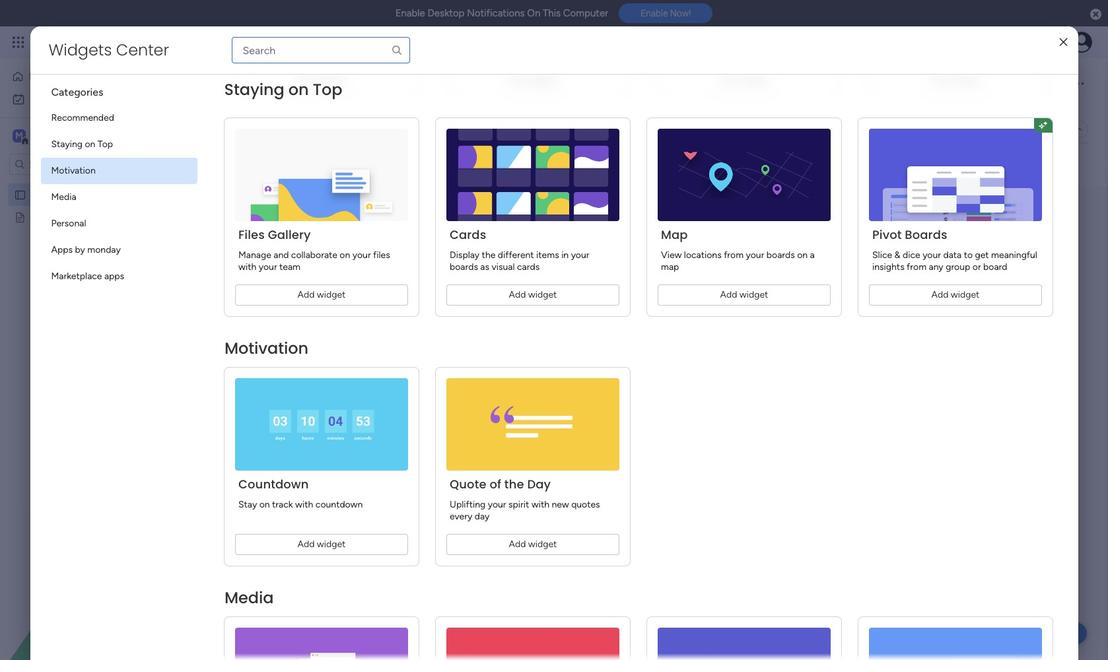 Task type: locate. For each thing, give the bounding box(es) containing it.
board up project.
[[280, 68, 343, 98]]

1 vertical spatial staying on top
[[51, 139, 113, 150]]

1 vertical spatial manage
[[238, 250, 271, 261]]

work up categories heading
[[107, 34, 130, 50]]

18
[[236, 258, 244, 266], [778, 258, 786, 266]]

0 horizontal spatial new
[[205, 159, 225, 170]]

see inside button
[[231, 36, 247, 48]]

0 vertical spatial boards
[[766, 250, 795, 261]]

1 horizontal spatial 18
[[778, 258, 786, 266]]

top inside option
[[98, 139, 113, 150]]

11
[[668, 258, 674, 266]]

from inside map view locations from your boards on a map
[[724, 250, 743, 261]]

1 vertical spatial gantt
[[219, 205, 253, 222]]

0 vertical spatial assign
[[321, 100, 348, 111]]

auto fit
[[747, 208, 781, 219]]

1 vertical spatial work
[[45, 93, 65, 104]]

staying up search in workspace field
[[51, 139, 83, 150]]

media up meeting notes at the top of the page
[[51, 192, 76, 203]]

2 - from the left
[[342, 258, 345, 266]]

- left the 31
[[900, 258, 903, 266]]

1 horizontal spatial enable
[[641, 8, 668, 19]]

0 vertical spatial mar 30
[[367, 394, 395, 406]]

board inside list box
[[65, 189, 89, 200]]

0 vertical spatial gantt
[[391, 123, 415, 135]]

0 horizontal spatial and
[[273, 250, 289, 261]]

1 horizontal spatial any
[[929, 262, 943, 273]]

1 vertical spatial from
[[907, 262, 926, 273]]

- left 24
[[787, 258, 790, 266]]

workspace selection element
[[13, 128, 110, 145]]

my
[[201, 68, 231, 98], [30, 93, 43, 104], [31, 189, 44, 200]]

set
[[230, 310, 245, 321]]

4 mar from the top
[[367, 415, 382, 427]]

0 vertical spatial the
[[482, 250, 495, 261]]

2 horizontal spatial with
[[531, 499, 549, 511]]

0 vertical spatial motivation
[[51, 165, 96, 176]]

manage any type of project. assign owners, set timelines and keep track of where your project stands.
[[202, 100, 624, 111]]

0 vertical spatial new
[[205, 159, 225, 170]]

view
[[661, 250, 681, 261]]

from down dice
[[907, 262, 926, 273]]

gantt for gantt button
[[391, 123, 415, 135]]

0 vertical spatial work
[[107, 34, 130, 50]]

enable left desktop
[[395, 7, 425, 19]]

w8
[[320, 258, 332, 266]]

home option
[[8, 66, 160, 87]]

w10   4 - 10
[[542, 258, 577, 266]]

- right 11
[[676, 258, 679, 266]]

0 horizontal spatial 18
[[236, 258, 244, 266]]

new item
[[230, 394, 271, 406]]

6 - from the left
[[787, 258, 790, 266]]

board up the 'notes'
[[65, 189, 89, 200]]

main
[[221, 123, 240, 135], [30, 129, 54, 142]]

1 horizontal spatial media
[[224, 587, 273, 609]]

the up spirit
[[504, 476, 524, 493]]

main right "workspace" image
[[30, 129, 54, 142]]

stands.
[[594, 100, 624, 111]]

0 horizontal spatial motivation
[[51, 165, 96, 176]]

1 horizontal spatial from
[[907, 262, 926, 273]]

manage inside 'files gallery manage and collaborate on your files with your team'
[[238, 250, 271, 261]]

main inside workspace selection element
[[30, 129, 54, 142]]

1 vertical spatial staying
[[51, 139, 83, 150]]

manage down 2024
[[238, 250, 271, 261]]

0 horizontal spatial staying on top
[[51, 139, 113, 150]]

research
[[230, 373, 269, 384]]

boards down display
[[449, 262, 478, 273]]

0 horizontal spatial top
[[98, 139, 113, 150]]

new left 'task'
[[205, 159, 225, 170]]

activity button
[[929, 73, 991, 94]]

0 horizontal spatial board
[[65, 189, 89, 200]]

motivation up 'research proposal'
[[224, 337, 308, 359]]

gantt inside button
[[391, 123, 415, 135]]

kanban
[[341, 123, 372, 135]]

my first board up type
[[201, 68, 343, 98]]

data up group
[[943, 250, 961, 261]]

any inside pivot boards slice & dice your data to get meaningful insights from any group or board
[[929, 262, 943, 273]]

25 right w13
[[890, 258, 898, 266]]

0 vertical spatial data
[[943, 250, 961, 261]]

your right where
[[541, 100, 560, 111]]

recommended option
[[41, 105, 197, 131]]

your inside quote of the day uplifting your spirit with new quotes every day
[[488, 499, 506, 511]]

it
[[309, 597, 314, 606]]

on
[[527, 7, 540, 19]]

first
[[236, 68, 274, 98], [46, 189, 62, 200]]

manage up main table button at the top of the page
[[202, 100, 235, 111]]

this
[[543, 7, 561, 19]]

contact
[[230, 415, 264, 427]]

0 horizontal spatial media
[[51, 192, 76, 203]]

25 right 19 at the left
[[347, 258, 355, 266]]

files
[[238, 227, 265, 243]]

enable for enable desktop notifications on this computer
[[395, 7, 425, 19]]

from
[[724, 250, 743, 261], [907, 262, 926, 273]]

1 vertical spatial any
[[929, 262, 943, 273]]

0 vertical spatial and
[[440, 100, 455, 111]]

work for my
[[45, 93, 65, 104]]

1 horizontal spatial new
[[230, 394, 250, 406]]

1 vertical spatial my first board
[[31, 189, 89, 200]]

1 horizontal spatial staying
[[224, 79, 284, 100]]

1 horizontal spatial top
[[313, 79, 342, 100]]

get
[[975, 250, 989, 261]]

see left 'plans'
[[231, 36, 247, 48]]

pivot
[[872, 227, 901, 243]]

2 horizontal spatial board
[[983, 262, 1007, 273]]

main content
[[0, 187, 1108, 660]]

monday right by
[[87, 244, 121, 256]]

3 mar from the top
[[367, 394, 382, 406]]

2 30 from the top
[[384, 415, 395, 427]]

media inside option
[[51, 192, 76, 203]]

filter button
[[486, 154, 548, 175]]

0 horizontal spatial see
[[231, 36, 247, 48]]

mar 30
[[367, 394, 395, 406], [367, 415, 395, 427]]

0 horizontal spatial assign
[[230, 331, 258, 342]]

top down recommended option
[[98, 139, 113, 150]]

meeting
[[291, 310, 325, 321]]

0 horizontal spatial any
[[237, 100, 252, 111]]

widget
[[317, 74, 345, 85], [528, 74, 557, 85], [739, 74, 768, 85], [951, 74, 979, 85], [321, 159, 350, 170], [317, 289, 345, 300], [528, 289, 557, 300], [739, 289, 768, 300], [951, 289, 979, 300], [317, 539, 345, 550], [528, 539, 557, 550]]

any
[[237, 100, 252, 111], [929, 262, 943, 273]]

2 vertical spatial board
[[983, 262, 1007, 273]]

any left group
[[929, 262, 943, 273]]

see more link
[[601, 98, 643, 112]]

option
[[0, 183, 168, 185]]

m
[[15, 130, 23, 141]]

meaningful
[[991, 250, 1037, 261]]

work down home
[[45, 93, 65, 104]]

1 vertical spatial first
[[46, 189, 62, 200]]

work inside option
[[45, 93, 65, 104]]

or
[[972, 262, 981, 273]]

on left a
[[797, 250, 807, 261]]

Gantt field
[[216, 205, 257, 222]]

of right type
[[275, 100, 284, 111]]

your down the files on the top left of the page
[[258, 262, 277, 273]]

search image
[[391, 44, 403, 56]]

1 horizontal spatial main
[[221, 123, 240, 135]]

integrate
[[874, 123, 912, 135]]

any left type
[[237, 100, 252, 111]]

notifications
[[467, 7, 525, 19]]

mar for research proposal
[[367, 373, 382, 384]]

1 horizontal spatial the
[[504, 476, 524, 493]]

motivation inside option
[[51, 165, 96, 176]]

with right 12
[[238, 262, 256, 273]]

1 vertical spatial monday
[[87, 244, 121, 256]]

1 vertical spatial top
[[98, 139, 113, 150]]

your inside pivot boards slice & dice your data to get meaningful insights from any group or board
[[922, 250, 941, 261]]

1 vertical spatial assign
[[230, 331, 258, 342]]

0 horizontal spatial main
[[30, 129, 54, 142]]

4 - from the left
[[565, 258, 568, 266]]

media left it
[[224, 587, 273, 609]]

- for w8   19 - 25
[[342, 258, 345, 266]]

data down tasks
[[262, 352, 281, 363]]

your up day
[[488, 499, 506, 511]]

1 horizontal spatial boards
[[766, 250, 795, 261]]

enable now! button
[[619, 3, 713, 23]]

enable left the now!
[[641, 8, 668, 19]]

1 horizontal spatial manage
[[238, 250, 271, 261]]

on left it
[[298, 597, 307, 606]]

top left show board description image
[[313, 79, 342, 100]]

widget inside popup button
[[321, 159, 350, 170]]

media for staying on top
[[51, 192, 76, 203]]

track right keep
[[479, 100, 500, 111]]

on right stay
[[259, 499, 270, 511]]

1 vertical spatial team
[[289, 415, 310, 427]]

- left 3
[[463, 258, 466, 266]]

0 horizontal spatial data
[[262, 352, 281, 363]]

18 right 12
[[236, 258, 244, 266]]

done right 14.3%
[[358, 546, 383, 558]]

home
[[29, 71, 54, 82]]

monday up home 'link'
[[59, 34, 104, 50]]

0 horizontal spatial manage
[[202, 100, 235, 111]]

staying inside option
[[51, 139, 83, 150]]

your right dice
[[922, 250, 941, 261]]

w7
[[210, 258, 221, 266]]

0 horizontal spatial enable
[[395, 7, 425, 19]]

0 horizontal spatial my first board
[[31, 189, 89, 200]]

0 vertical spatial media
[[51, 192, 76, 203]]

work
[[107, 34, 130, 50], [45, 93, 65, 104]]

management
[[133, 34, 205, 50]]

gantt up the files on the top left of the page
[[219, 205, 253, 222]]

- for w11   11 - 17
[[676, 258, 679, 266]]

and inside 'files gallery manage and collaborate on your files with your team'
[[273, 250, 289, 261]]

track down countdown
[[272, 499, 293, 511]]

0 vertical spatial monday
[[59, 34, 104, 50]]

new for new item
[[230, 394, 250, 406]]

main inside button
[[221, 123, 240, 135]]

0 horizontal spatial from
[[724, 250, 743, 261]]

team inside main content
[[289, 415, 310, 427]]

1 vertical spatial mar 30
[[367, 415, 395, 427]]

from right locations
[[724, 250, 743, 261]]

of inside quote of the day uplifting your spirit with new quotes every day
[[489, 476, 501, 493]]

new left item
[[230, 394, 250, 406]]

add widget button
[[235, 69, 408, 90], [446, 69, 619, 90], [657, 69, 830, 90], [869, 69, 1042, 90], [235, 285, 408, 306], [446, 285, 619, 306], [657, 285, 830, 306], [869, 285, 1042, 306], [235, 534, 408, 555], [446, 534, 619, 555]]

the for different
[[482, 250, 495, 261]]

the inside quote of the day uplifting your spirit with new quotes every day
[[504, 476, 524, 493]]

5 - from the left
[[676, 258, 679, 266]]

0 vertical spatial board
[[280, 68, 343, 98]]

- right 12
[[231, 258, 235, 266]]

the up as
[[482, 250, 495, 261]]

1 30 from the top
[[384, 394, 395, 406]]

v2 minus image
[[865, 209, 872, 219]]

apps by monday option
[[41, 237, 197, 264]]

1 vertical spatial board
[[65, 189, 89, 200]]

a
[[810, 250, 814, 261]]

1 horizontal spatial data
[[943, 250, 961, 261]]

my down home
[[30, 93, 43, 104]]

of left where
[[502, 100, 511, 111]]

w12
[[762, 258, 776, 266]]

2 25 from the left
[[890, 258, 898, 266]]

my first board
[[201, 68, 343, 98], [31, 189, 89, 200]]

team right sales
[[289, 415, 310, 427]]

assign up collect
[[230, 331, 258, 342]]

uplifting
[[449, 499, 485, 511]]

0 vertical spatial see
[[231, 36, 247, 48]]

sales
[[267, 415, 287, 427]]

and
[[440, 100, 455, 111], [273, 250, 289, 261]]

the for day
[[504, 476, 524, 493]]

map
[[661, 227, 688, 243]]

staying up table
[[224, 79, 284, 100]]

1 vertical spatial new
[[230, 394, 250, 406]]

2 mar 30 from the top
[[367, 415, 395, 427]]

keep
[[457, 100, 477, 111]]

with left new at the bottom
[[531, 499, 549, 511]]

main left table
[[221, 123, 240, 135]]

contact sales team
[[230, 415, 310, 427]]

w11
[[654, 258, 666, 266]]

staying on top up calendar
[[224, 79, 342, 100]]

your right in
[[571, 250, 589, 261]]

1 horizontal spatial board
[[280, 68, 343, 98]]

staying on top up search in workspace field
[[51, 139, 113, 150]]

1 vertical spatial and
[[273, 250, 289, 261]]

3
[[468, 258, 472, 266]]

working
[[266, 597, 296, 606]]

and left keep
[[440, 100, 455, 111]]

your inside map view locations from your boards on a map
[[746, 250, 764, 261]]

done left "working"
[[225, 597, 244, 606]]

filter
[[507, 159, 528, 170]]

gantt button
[[382, 119, 425, 140]]

1 vertical spatial the
[[504, 476, 524, 493]]

person button
[[425, 154, 482, 175]]

on inside option
[[85, 139, 95, 150]]

team down collaborate
[[279, 262, 300, 273]]

of right quote
[[489, 476, 501, 493]]

list box
[[0, 181, 168, 406]]

new task button
[[200, 154, 249, 175]]

marketplace apps option
[[41, 264, 197, 290]]

lottie animation element
[[0, 527, 168, 660]]

1 vertical spatial boards
[[449, 262, 478, 273]]

1 horizontal spatial with
[[295, 499, 313, 511]]

project
[[562, 100, 592, 111]]

0 vertical spatial 30
[[384, 394, 395, 406]]

30 for new item
[[384, 394, 395, 406]]

1 vertical spatial 30
[[384, 415, 395, 427]]

enable inside button
[[641, 8, 668, 19]]

Search in workspace field
[[28, 157, 110, 172]]

list box containing my first board
[[0, 181, 168, 406]]

1 horizontal spatial staying on top
[[224, 79, 342, 100]]

1 mar from the top
[[367, 310, 382, 321]]

1 vertical spatial data
[[262, 352, 281, 363]]

1 horizontal spatial and
[[440, 100, 455, 111]]

0 horizontal spatial 25
[[347, 258, 355, 266]]

30 for contact sales team
[[384, 415, 395, 427]]

gantt down manage any type of project. assign owners, set timelines and keep track of where your project stands.
[[391, 123, 415, 135]]

0 vertical spatial track
[[479, 100, 500, 111]]

first up meeting
[[46, 189, 62, 200]]

1 mar 30 from the top
[[367, 394, 395, 406]]

where
[[514, 100, 539, 111]]

map
[[661, 262, 679, 273]]

first up type
[[236, 68, 274, 98]]

owners,
[[350, 100, 383, 111]]

board down get
[[983, 262, 1007, 273]]

1 vertical spatial done
[[225, 597, 244, 606]]

with left countdown
[[295, 499, 313, 511]]

gantt
[[391, 123, 415, 135], [219, 205, 253, 222]]

with inside "countdown stay on track with countdown"
[[295, 499, 313, 511]]

data inside pivot boards slice & dice your data to get meaningful insights from any group or board
[[943, 250, 961, 261]]

0 vertical spatial top
[[313, 79, 342, 100]]

1 - from the left
[[231, 258, 235, 266]]

1 horizontal spatial done
[[358, 546, 383, 558]]

0 horizontal spatial work
[[45, 93, 65, 104]]

the inside "cards display the different items in your boards as visual cards"
[[482, 250, 495, 261]]

18 right w12
[[778, 258, 786, 266]]

2 18 from the left
[[778, 258, 786, 266]]

on right w8
[[339, 250, 350, 261]]

motivation down main workspace
[[51, 165, 96, 176]]

board
[[280, 68, 343, 98], [65, 189, 89, 200], [983, 262, 1007, 273]]

mar for contact sales team
[[367, 415, 382, 427]]

categories heading
[[41, 75, 197, 105]]

up
[[247, 310, 258, 321]]

0 vertical spatial staying
[[224, 79, 284, 100]]

1 horizontal spatial motivation
[[224, 337, 308, 359]]

automate
[[1009, 123, 1050, 135]]

7 - from the left
[[900, 258, 903, 266]]

main for main table
[[221, 123, 240, 135]]

center
[[116, 39, 169, 61]]

motivation option
[[41, 158, 197, 184]]

None search field
[[231, 37, 410, 63]]

new inside button
[[205, 159, 225, 170]]

auto fit button
[[742, 203, 786, 224]]

31
[[904, 258, 911, 266]]

boards left a
[[766, 250, 795, 261]]

your down "auto"
[[746, 250, 764, 261]]

items
[[536, 250, 559, 261]]

-
[[231, 258, 235, 266], [342, 258, 345, 266], [463, 258, 466, 266], [565, 258, 568, 266], [676, 258, 679, 266], [787, 258, 790, 266], [900, 258, 903, 266]]

- right 4
[[565, 258, 568, 266]]

1 vertical spatial see
[[602, 99, 618, 110]]

my down see plans button
[[201, 68, 231, 98]]

data inside main content
[[262, 352, 281, 363]]

new for new task
[[205, 159, 225, 170]]

and down gallery
[[273, 250, 289, 261]]

type
[[254, 100, 273, 111]]

media
[[51, 192, 76, 203], [224, 587, 273, 609]]

my first board up meeting notes at the top of the page
[[31, 189, 89, 200]]

assign right project.
[[321, 100, 348, 111]]

1 vertical spatial track
[[272, 499, 293, 511]]

2 mar from the top
[[367, 373, 382, 384]]

on down 'recommended'
[[85, 139, 95, 150]]

monday inside 'option'
[[87, 244, 121, 256]]

w8   19 - 25
[[320, 258, 355, 266]]

every
[[449, 511, 472, 522]]

1 horizontal spatial gantt
[[391, 123, 415, 135]]

dapulse x slim image
[[1060, 37, 1068, 47]]

on inside 'files gallery manage and collaborate on your files with your team'
[[339, 250, 350, 261]]

0 horizontal spatial track
[[272, 499, 293, 511]]

mar 6
[[367, 310, 390, 321]]

gantt inside field
[[219, 205, 253, 222]]

on inside main content
[[298, 597, 307, 606]]

w9   feb 26 - 3
[[426, 258, 472, 266]]

see left more
[[602, 99, 618, 110]]

to
[[964, 250, 972, 261]]

see for see plans
[[231, 36, 247, 48]]

display
[[449, 250, 479, 261]]

0 vertical spatial team
[[279, 262, 300, 273]]

0 vertical spatial from
[[724, 250, 743, 261]]

1 horizontal spatial work
[[107, 34, 130, 50]]

0 horizontal spatial first
[[46, 189, 62, 200]]

0 vertical spatial staying on top
[[224, 79, 342, 100]]

1 horizontal spatial see
[[602, 99, 618, 110]]

- right 19 at the left
[[342, 258, 345, 266]]

0 horizontal spatial the
[[482, 250, 495, 261]]

Battery field
[[216, 490, 266, 508]]

top
[[313, 79, 342, 100], [98, 139, 113, 150]]

kanban button
[[331, 119, 382, 140]]

see for see more
[[602, 99, 618, 110]]

0 vertical spatial my first board
[[201, 68, 343, 98]]



Task type: describe. For each thing, give the bounding box(es) containing it.
v2 plus image
[[886, 209, 893, 219]]

1 18 from the left
[[236, 258, 244, 266]]

with inside quote of the day uplifting your spirit with new quotes every day
[[531, 499, 549, 511]]

media for motivation
[[224, 587, 273, 609]]

boards
[[905, 227, 947, 243]]

apps
[[104, 271, 124, 282]]

0 vertical spatial manage
[[202, 100, 235, 111]]

mar for new item
[[367, 394, 382, 406]]

more dots image
[[911, 209, 921, 219]]

gallery
[[268, 227, 310, 243]]

24
[[792, 258, 801, 266]]

see more
[[602, 99, 642, 110]]

personal option
[[41, 211, 197, 237]]

recommended
[[51, 112, 114, 123]]

mar for set up weekly meeting
[[367, 310, 382, 321]]

v2 search image
[[368, 157, 378, 172]]

19
[[333, 258, 341, 266]]

my work link
[[8, 88, 160, 110]]

0 horizontal spatial done
[[225, 597, 244, 606]]

14.3%
[[328, 546, 355, 558]]

person
[[446, 159, 474, 170]]

files gallery manage and collaborate on your files with your team
[[238, 227, 390, 273]]

12
[[223, 258, 230, 266]]

main table
[[221, 123, 264, 135]]

26
[[453, 258, 461, 266]]

quote of the day uplifting your spirit with new quotes every day
[[449, 476, 600, 522]]

mar 22
[[367, 373, 395, 384]]

work for monday
[[107, 34, 130, 50]]

w12   18 - 24
[[762, 258, 801, 266]]

assign tasks
[[230, 331, 282, 342]]

set up weekly meeting
[[230, 310, 325, 321]]

- for w7   12 - 18
[[231, 258, 235, 266]]

workspace image
[[13, 129, 26, 143]]

14.3% done
[[328, 546, 383, 558]]

countdown
[[315, 499, 362, 511]]

add inside popup button
[[301, 159, 318, 170]]

meeting
[[31, 211, 65, 223]]

project.
[[286, 100, 318, 111]]

mar 30 for new item
[[367, 394, 395, 406]]

notes
[[67, 211, 93, 223]]

with inside 'files gallery manage and collaborate on your files with your team'
[[238, 262, 256, 273]]

invite / 1
[[1021, 77, 1056, 88]]

on right type
[[288, 79, 309, 100]]

my right public board icon
[[31, 189, 44, 200]]

computer
[[563, 7, 608, 19]]

0 vertical spatial done
[[358, 546, 383, 558]]

board inside pivot boards slice & dice your data to get meaningful insights from any group or board
[[983, 262, 1007, 273]]

team inside 'files gallery manage and collaborate on your files with your team'
[[279, 262, 300, 273]]

main for main workspace
[[30, 129, 54, 142]]

now!
[[670, 8, 691, 19]]

- for w10   4 - 10
[[565, 258, 568, 266]]

my inside my work option
[[30, 93, 43, 104]]

integrate button
[[852, 116, 980, 143]]

- for w13   25 - 31
[[900, 258, 903, 266]]

new
[[551, 499, 569, 511]]

more
[[620, 99, 642, 110]]

- for w12   18 - 24
[[787, 258, 790, 266]]

17
[[681, 258, 688, 266]]

map view locations from your boards on a map
[[661, 227, 814, 273]]

arrow down image
[[532, 157, 548, 173]]

dapulse close image
[[1090, 8, 1102, 21]]

staying on top option
[[41, 131, 197, 158]]

different
[[497, 250, 534, 261]]

from inside pivot boards slice & dice your data to get meaningful insights from any group or board
[[907, 262, 926, 273]]

1 vertical spatial motivation
[[224, 337, 308, 359]]

main table button
[[200, 119, 274, 140]]

february
[[196, 235, 234, 246]]

task
[[227, 159, 244, 170]]

pivot boards slice & dice your data to get meaningful insights from any group or board
[[872, 227, 1037, 273]]

add view image
[[433, 124, 439, 134]]

collect
[[230, 352, 260, 363]]

22
[[384, 373, 395, 384]]

w9
[[426, 258, 437, 266]]

baseline
[[670, 208, 704, 219]]

&
[[894, 250, 900, 261]]

see plans button
[[213, 32, 277, 52]]

feb
[[439, 258, 451, 266]]

add to favorites image
[[374, 76, 387, 89]]

1 horizontal spatial my first board
[[201, 68, 343, 98]]

w10
[[542, 258, 557, 266]]

table
[[243, 123, 264, 135]]

on inside map view locations from your boards on a map
[[797, 250, 807, 261]]

Search field
[[378, 155, 417, 174]]

research proposal
[[230, 373, 307, 384]]

cards
[[517, 262, 539, 273]]

1 25 from the left
[[347, 258, 355, 266]]

lottie animation image
[[0, 527, 168, 660]]

your left files
[[352, 250, 371, 261]]

marketplace
[[51, 271, 102, 282]]

help
[[1052, 627, 1076, 640]]

automate button
[[985, 119, 1055, 140]]

enable desktop notifications on this computer
[[395, 7, 608, 19]]

help button
[[1041, 623, 1087, 645]]

countdown
[[238, 476, 308, 493]]

Search for a column type search field
[[231, 37, 410, 63]]

main workspace
[[30, 129, 108, 142]]

w11   11 - 17
[[654, 258, 688, 266]]

public board image
[[14, 211, 26, 223]]

0 horizontal spatial of
[[275, 100, 284, 111]]

kendall parks image
[[1071, 32, 1092, 53]]

10
[[570, 258, 577, 266]]

assign inside main content
[[230, 331, 258, 342]]

mar 30 for contact sales team
[[367, 415, 395, 427]]

gantt for gantt field in the top of the page
[[219, 205, 253, 222]]

weekly
[[260, 310, 289, 321]]

My first board field
[[197, 68, 346, 98]]

new task
[[205, 159, 244, 170]]

media option
[[41, 184, 197, 211]]

calendar
[[284, 123, 321, 135]]

show board description image
[[352, 77, 368, 90]]

0 vertical spatial any
[[237, 100, 252, 111]]

/
[[1046, 77, 1050, 88]]

collect data
[[230, 352, 281, 363]]

staying on top inside option
[[51, 139, 113, 150]]

boards inside "cards display the different items in your boards as visual cards"
[[449, 262, 478, 273]]

invite / 1 button
[[997, 73, 1062, 94]]

your inside "cards display the different items in your boards as visual cards"
[[571, 250, 589, 261]]

countdown stay on track with countdown
[[238, 476, 362, 511]]

february 2024
[[196, 235, 258, 246]]

cards display the different items in your boards as visual cards
[[449, 227, 589, 273]]

public board image
[[14, 188, 26, 201]]

select product image
[[12, 36, 25, 49]]

add widget button
[[277, 154, 355, 175]]

activity
[[934, 77, 966, 88]]

meeting notes
[[31, 211, 93, 223]]

categories list box
[[41, 75, 208, 290]]

my work option
[[8, 88, 160, 110]]

invite
[[1021, 77, 1044, 88]]

6
[[384, 310, 390, 321]]

w13
[[874, 258, 888, 266]]

slice
[[872, 250, 892, 261]]

tasks
[[260, 331, 282, 342]]

desktop
[[428, 7, 465, 19]]

track inside "countdown stay on track with countdown"
[[272, 499, 293, 511]]

main content containing gantt
[[0, 187, 1108, 660]]

in
[[561, 250, 568, 261]]

1 horizontal spatial first
[[236, 68, 274, 98]]

3 - from the left
[[463, 258, 466, 266]]

plans
[[249, 36, 271, 48]]

add widget inside popup button
[[301, 159, 350, 170]]

files
[[373, 250, 390, 261]]

2 horizontal spatial of
[[502, 100, 511, 111]]

on inside "countdown stay on track with countdown"
[[259, 499, 270, 511]]

boards inside map view locations from your boards on a map
[[766, 250, 795, 261]]

collapse board header image
[[1075, 124, 1085, 135]]

enable for enable now!
[[641, 8, 668, 19]]

locations
[[684, 250, 721, 261]]

apps by monday
[[51, 244, 121, 256]]

personal
[[51, 218, 86, 229]]

1 horizontal spatial track
[[479, 100, 500, 111]]



Task type: vqa. For each thing, say whether or not it's contained in the screenshot.
bottommost Options image
no



